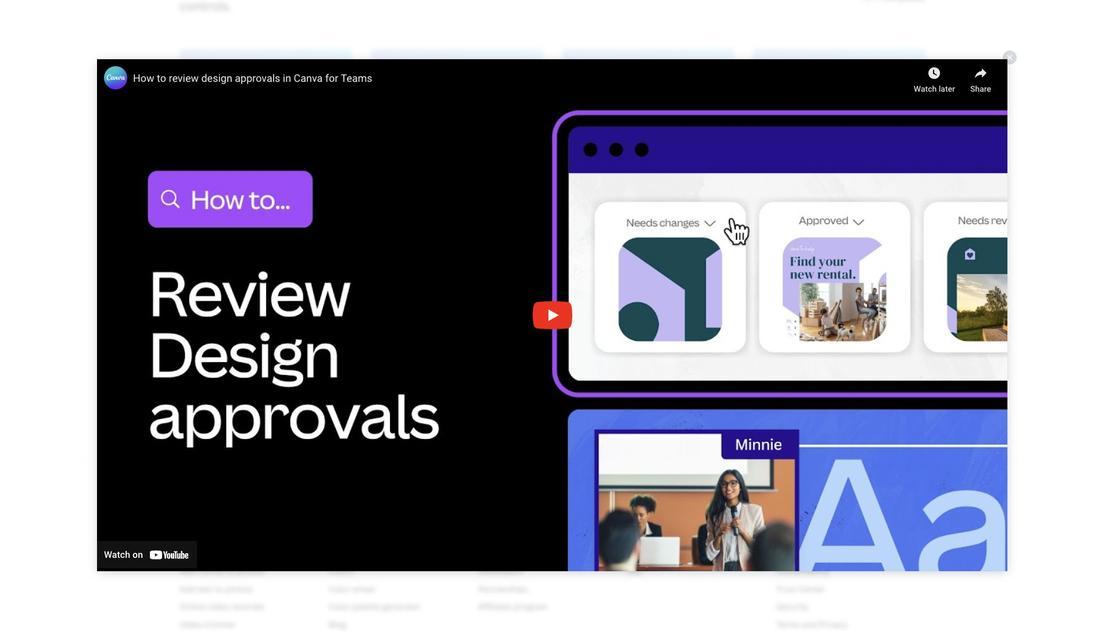 Task type: describe. For each thing, give the bounding box(es) containing it.
with
[[820, 184, 839, 196]]

how to set up design approvals in canva for teams link
[[371, 365, 544, 395]]

how for how to add brand kits to folders
[[562, 184, 583, 196]]

photos for add text to photos
[[225, 584, 253, 595]]

about link
[[777, 513, 801, 525]]

frames
[[198, 566, 225, 578]]

color for color palette generator
[[329, 602, 351, 613]]

video
[[207, 602, 229, 613]]

approvals inside "how to set up design approvals in canva for teams"
[[467, 366, 512, 379]]

trimmer
[[204, 619, 236, 631]]

how to review design approvals in canva for teams image
[[562, 231, 735, 361]]

how to review design approvals in canva for teams
[[562, 366, 716, 394]]

color wheel
[[329, 584, 376, 595]]

for for design
[[401, 381, 415, 394]]

generator
[[383, 602, 421, 613]]

add for add frames to photos
[[180, 566, 196, 578]]

color for color wheel
[[329, 584, 351, 595]]

online
[[180, 602, 205, 613]]

newsroom
[[777, 531, 819, 542]]

recorder
[[231, 602, 265, 613]]

kits inside 'link'
[[274, 184, 291, 196]]

canva inside how to review design approvals in canva for teams
[[562, 381, 590, 394]]

photo effects link
[[180, 531, 233, 542]]

1:18
[[708, 337, 726, 350]]

program
[[515, 602, 548, 613]]

how to set up brand controls in canva for teams
[[180, 366, 322, 394]]

how to design with brand kits in canva image
[[371, 49, 544, 178]]

approvals inside how to review design approvals in canva for teams
[[661, 366, 705, 379]]

how to add brand kits to folders
[[562, 184, 709, 196]]

how to review design approvals in canva for teams link
[[562, 365, 735, 395]]

for inside how to review design approvals in canva for teams
[[593, 381, 606, 394]]

blog link
[[329, 619, 346, 631]]

sustainability
[[777, 566, 830, 578]]

partnerships link
[[478, 584, 528, 595]]

design inside how to review design approvals in canva for teams
[[629, 366, 658, 379]]

brand for how to design with brand templates
[[842, 184, 869, 196]]

0:49
[[896, 155, 917, 168]]

android
[[628, 531, 659, 542]]

windows link
[[628, 549, 663, 560]]

how to set up brand kits in canva
[[180, 184, 332, 196]]

brand for how to set up brand kits in canva
[[244, 184, 272, 196]]

templates
[[753, 198, 799, 211]]

add text to photos link
[[180, 584, 253, 595]]

how for how to set up brand kits in canva
[[180, 184, 200, 196]]

in for controls
[[314, 366, 322, 379]]

android link
[[628, 531, 659, 542]]

to for how to set up brand controls in canva for teams
[[202, 366, 212, 379]]

center
[[799, 584, 826, 595]]

image enhancer
[[180, 549, 242, 560]]

to for how to review design approvals in canva for teams
[[585, 366, 594, 379]]

up for controls
[[230, 366, 242, 379]]

trust center
[[777, 584, 826, 595]]

0:42 link
[[180, 231, 352, 361]]

terms
[[777, 619, 801, 631]]

video trimmer link
[[180, 619, 236, 631]]

sustainability link
[[777, 566, 830, 578]]

folders
[[677, 184, 709, 196]]

effects
[[205, 531, 233, 542]]

affiliates program link
[[478, 602, 548, 613]]

text
[[198, 584, 213, 595]]

add frames to photos link
[[180, 566, 265, 578]]

video trimmer
[[180, 619, 236, 631]]

how to set up design approvals in canva for teams
[[371, 366, 523, 394]]

company
[[777, 489, 827, 503]]

up for kits
[[230, 184, 242, 196]]

and
[[803, 619, 817, 631]]

design inside how to design with brand templates
[[788, 184, 818, 196]]

canva for how to set up brand kits in canva
[[304, 184, 332, 196]]

design inside "how to set up design approvals in canva for teams"
[[435, 366, 465, 379]]

in inside how to review design approvals in canva for teams
[[708, 366, 716, 379]]

ios
[[628, 513, 641, 525]]

careers
[[777, 549, 807, 560]]

set for how to set up brand kits in canva
[[214, 184, 228, 196]]

colors link
[[329, 566, 355, 578]]

represents
[[505, 549, 549, 560]]

color palette generator
[[329, 602, 421, 613]]

color wheel link
[[329, 584, 376, 595]]

to for how to set up design approvals in canva for teams
[[393, 366, 403, 379]]

to for how to add brand kits to folders
[[585, 184, 594, 196]]

teams inside how to review design approvals in canva for teams
[[608, 381, 637, 394]]

photos for add frames to photos
[[237, 566, 265, 578]]

how to set up brand controls in canva for teams link
[[180, 365, 352, 395]]

add text to photos
[[180, 584, 253, 595]]

photo effects
[[180, 531, 233, 542]]

colors
[[329, 566, 355, 578]]

newsroom link
[[777, 531, 819, 542]]

how to design with brand templates image
[[753, 49, 926, 178]]



Task type: vqa. For each thing, say whether or not it's contained in the screenshot.


Task type: locate. For each thing, give the bounding box(es) containing it.
1 horizontal spatial design
[[629, 366, 658, 379]]

online video recorder
[[180, 602, 265, 613]]

photo
[[180, 531, 203, 542]]

teams for design
[[417, 381, 446, 394]]

controls
[[274, 366, 312, 379]]

2 teams from the left
[[417, 381, 446, 394]]

in for approvals
[[514, 366, 523, 379]]

mac link
[[628, 566, 644, 578]]

up inside 'how to set up brand controls in canva for teams'
[[230, 366, 242, 379]]

how for how to review design approvals in canva for teams
[[562, 366, 583, 379]]

0 horizontal spatial kits
[[274, 184, 291, 196]]

1 kits from the left
[[274, 184, 291, 196]]

enhancer
[[205, 549, 242, 560]]

for
[[210, 381, 223, 394], [401, 381, 415, 394], [593, 381, 606, 394]]

up inside 'link'
[[230, 184, 242, 196]]

2 horizontal spatial for
[[593, 381, 606, 394]]

2 horizontal spatial teams
[[608, 381, 637, 394]]

to inside 'link'
[[202, 184, 212, 196]]

affiliates
[[478, 602, 513, 613]]

brand inside how to design with brand templates
[[842, 184, 869, 196]]

privacy
[[819, 619, 848, 631]]

for inside 'how to set up brand controls in canva for teams'
[[210, 381, 223, 394]]

1 horizontal spatial kits
[[646, 184, 663, 196]]

security
[[777, 602, 809, 613]]

how to set up design approvals in canva for teams image
[[371, 231, 544, 361]]

1 vertical spatial color
[[329, 602, 351, 613]]

set inside 'how to set up brand controls in canva for teams'
[[214, 366, 228, 379]]

how inside 'how to add brand kits to folders' link
[[562, 184, 583, 196]]

how to set up brand controls in canva for teams image
[[180, 231, 352, 361]]

download
[[628, 489, 680, 503]]

color up blog
[[329, 602, 351, 613]]

0 vertical spatial color
[[329, 584, 351, 595]]

up for approvals
[[421, 366, 433, 379]]

blog
[[329, 619, 346, 631]]

security link
[[777, 602, 809, 613]]

up
[[230, 184, 242, 196], [230, 366, 242, 379], [421, 366, 433, 379]]

in inside 'link'
[[293, 184, 302, 196]]

careers link
[[777, 549, 807, 560]]

teams inside 'how to set up brand controls in canva for teams'
[[226, 381, 254, 394]]

for inside "how to set up design approvals in canva for teams"
[[401, 381, 415, 394]]

to
[[202, 184, 212, 196], [585, 184, 594, 196], [665, 184, 675, 196], [776, 184, 786, 196], [202, 366, 212, 379], [393, 366, 403, 379], [585, 366, 594, 379], [227, 566, 235, 578], [215, 584, 223, 595]]

brand inside 'link'
[[244, 184, 272, 196]]

photos up recorder
[[225, 584, 253, 595]]

color palette generator link
[[329, 602, 421, 613]]

how to set up brand kits in canva link
[[180, 183, 352, 198]]

trust center link
[[777, 584, 826, 595]]

photos
[[237, 566, 265, 578], [225, 584, 253, 595]]

review
[[597, 366, 627, 379]]

how inside how to set up brand kits in canva 'link'
[[180, 184, 200, 196]]

1 vertical spatial photos
[[225, 584, 253, 595]]

to inside "how to set up design approvals in canva for teams"
[[393, 366, 403, 379]]

developers link
[[478, 566, 523, 578]]

0:49 link
[[753, 49, 926, 178]]

how to design with brand templates
[[753, 184, 869, 211]]

in inside 'how to set up brand controls in canva for teams'
[[314, 366, 322, 379]]

0:53
[[706, 155, 726, 168]]

add
[[180, 566, 196, 578], [180, 584, 196, 595]]

1 horizontal spatial teams
[[417, 381, 446, 394]]

teams inside "how to set up design approvals in canva for teams"
[[417, 381, 446, 394]]

affiliates program
[[478, 602, 548, 613]]

brand inside 'how to set up brand controls in canva for teams'
[[244, 366, 272, 379]]

2 color from the top
[[329, 602, 351, 613]]

image enhancer link
[[180, 549, 242, 560]]

0:53 link
[[562, 49, 735, 178]]

canva represents fund
[[478, 549, 571, 560]]

how for how to set up design approvals in canva for teams
[[371, 366, 391, 379]]

how inside 'how to set up brand controls in canva for teams'
[[180, 366, 200, 379]]

0 horizontal spatial for
[[210, 381, 223, 394]]

1 add from the top
[[180, 566, 196, 578]]

how to add brand kits to folders link
[[562, 183, 735, 198]]

kits
[[274, 184, 291, 196], [646, 184, 663, 196]]

1 vertical spatial add
[[180, 584, 196, 595]]

set inside "how to set up design approvals in canva for teams"
[[405, 366, 419, 379]]

ios link
[[628, 513, 641, 525]]

canva
[[304, 184, 332, 196], [180, 381, 208, 394], [371, 381, 399, 394], [562, 381, 590, 394], [478, 549, 503, 560]]

1 for from the left
[[210, 381, 223, 394]]

add down image
[[180, 566, 196, 578]]

teams
[[226, 381, 254, 394], [417, 381, 446, 394], [608, 381, 637, 394]]

mac
[[628, 566, 644, 578]]

how inside "how to set up design approvals in canva for teams"
[[371, 366, 391, 379]]

developers
[[478, 566, 523, 578]]

2 kits from the left
[[646, 184, 663, 196]]

add frames to photos
[[180, 566, 265, 578]]

1 horizontal spatial approvals
[[661, 366, 705, 379]]

how to design with brand templates link
[[753, 183, 926, 213]]

to for how to design with brand templates
[[776, 184, 786, 196]]

add for add text to photos
[[180, 584, 196, 595]]

2 approvals from the left
[[661, 366, 705, 379]]

palette
[[352, 602, 381, 613]]

online video recorder link
[[180, 602, 265, 613]]

to for how to set up brand kits in canva
[[202, 184, 212, 196]]

to inside how to design with brand templates
[[776, 184, 786, 196]]

trust
[[777, 584, 797, 595]]

0 horizontal spatial design
[[435, 366, 465, 379]]

teams for brand
[[226, 381, 254, 394]]

1 approvals from the left
[[467, 366, 512, 379]]

1 color from the top
[[329, 584, 351, 595]]

terms and privacy
[[777, 619, 848, 631]]

how
[[180, 184, 200, 196], [562, 184, 583, 196], [753, 184, 774, 196], [180, 366, 200, 379], [371, 366, 391, 379], [562, 366, 583, 379]]

photos down enhancer at the left of page
[[237, 566, 265, 578]]

partnerships
[[478, 584, 528, 595]]

about
[[777, 513, 801, 525]]

add
[[597, 184, 614, 196]]

to inside 'how to set up brand controls in canva for teams'
[[202, 366, 212, 379]]

fund
[[551, 549, 571, 560]]

set inside how to set up brand kits in canva 'link'
[[214, 184, 228, 196]]

canva for how to set up design approvals in canva for teams
[[371, 381, 399, 394]]

0 vertical spatial photos
[[237, 566, 265, 578]]

color down colors link
[[329, 584, 351, 595]]

canva for how to set up brand controls in canva for teams
[[180, 381, 208, 394]]

2 add from the top
[[180, 584, 196, 595]]

how for how to design with brand templates
[[753, 184, 774, 196]]

color
[[329, 584, 351, 595], [329, 602, 351, 613]]

approvals
[[467, 366, 512, 379], [661, 366, 705, 379]]

3 for from the left
[[593, 381, 606, 394]]

brand for how to set up brand controls in canva for teams
[[244, 366, 272, 379]]

0 vertical spatial add
[[180, 566, 196, 578]]

3 teams from the left
[[608, 381, 637, 394]]

1 teams from the left
[[226, 381, 254, 394]]

wheel
[[352, 584, 376, 595]]

how inside how to review design approvals in canva for teams
[[562, 366, 583, 379]]

terms and privacy link
[[777, 619, 848, 631]]

0 horizontal spatial approvals
[[467, 366, 512, 379]]

how to set up your brand kit in canva image
[[180, 49, 352, 178]]

video
[[180, 619, 202, 631]]

in
[[293, 184, 302, 196], [314, 366, 322, 379], [514, 366, 523, 379], [708, 366, 716, 379]]

how inside how to design with brand templates
[[753, 184, 774, 196]]

up inside "how to set up design approvals in canva for teams"
[[421, 366, 433, 379]]

add left the text
[[180, 584, 196, 595]]

canva inside 'how to set up brand controls in canva for teams'
[[180, 381, 208, 394]]

0:42
[[323, 337, 343, 350]]

for for brand
[[210, 381, 223, 394]]

set for how to set up design approvals in canva for teams
[[405, 366, 419, 379]]

canva inside "how to set up design approvals in canva for teams"
[[371, 381, 399, 394]]

in for kits
[[293, 184, 302, 196]]

0 horizontal spatial teams
[[226, 381, 254, 394]]

in inside "how to set up design approvals in canva for teams"
[[514, 366, 523, 379]]

how to add brand kits to folders image
[[562, 49, 735, 178]]

2 horizontal spatial design
[[788, 184, 818, 196]]

set for how to set up brand controls in canva for teams
[[214, 366, 228, 379]]

to inside how to review design approvals in canva for teams
[[585, 366, 594, 379]]

2 for from the left
[[401, 381, 415, 394]]

brand
[[244, 184, 272, 196], [616, 184, 644, 196], [842, 184, 869, 196], [244, 366, 272, 379]]

canva inside 'link'
[[304, 184, 332, 196]]

how for how to set up brand controls in canva for teams
[[180, 366, 200, 379]]

image
[[180, 549, 203, 560]]

1:18 link
[[562, 231, 735, 361]]

design
[[788, 184, 818, 196], [435, 366, 465, 379], [629, 366, 658, 379]]

canva represents fund link
[[478, 549, 571, 560]]

1 horizontal spatial for
[[401, 381, 415, 394]]



